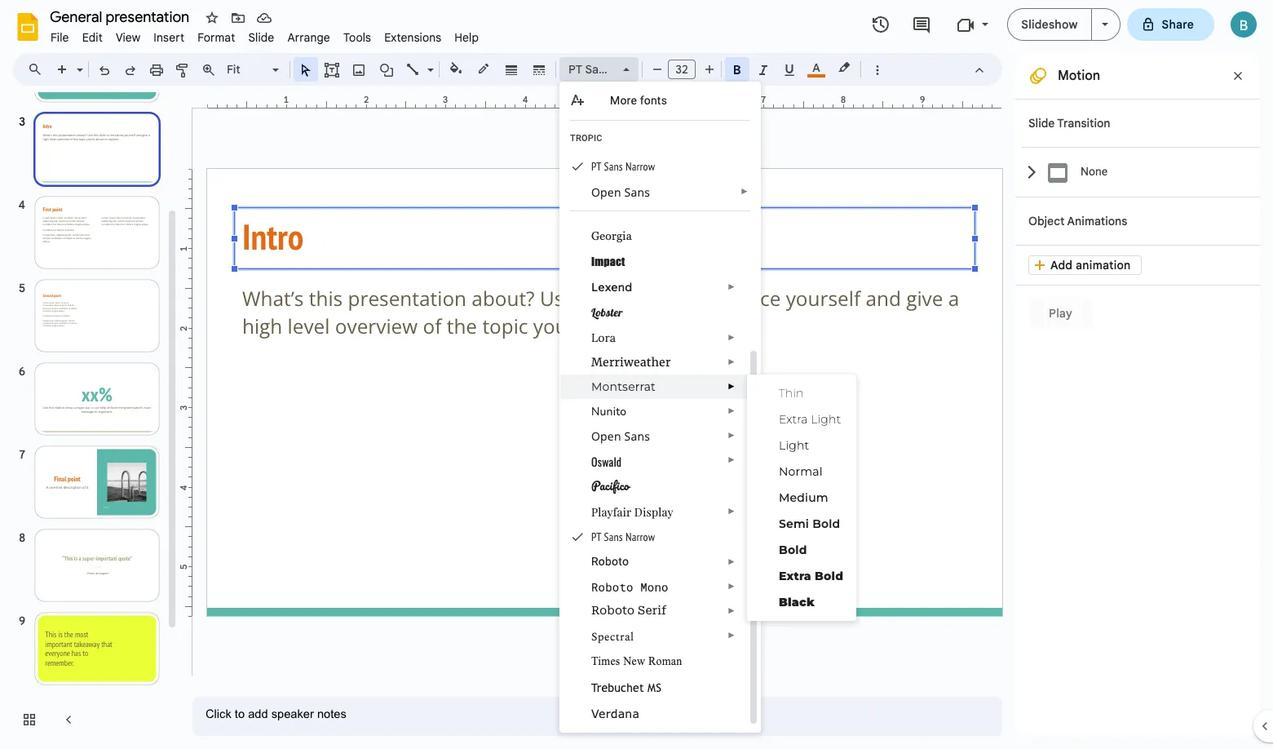 Task type: describe. For each thing, give the bounding box(es) containing it.
sans down playfair
[[604, 530, 623, 544]]

motion section
[[1016, 53, 1261, 736]]

bold for extra bold
[[815, 569, 844, 583]]

montserrat
[[592, 379, 656, 394]]

extra for extra bold
[[779, 569, 812, 583]]

fonts
[[640, 94, 668, 107]]

border dash option
[[530, 58, 549, 81]]

file
[[51, 30, 69, 45]]

border weight option
[[502, 58, 521, 81]]

roboto for roboto mono
[[592, 579, 634, 595]]

insert
[[154, 30, 185, 45]]

times new roman
[[592, 655, 682, 667]]

none
[[1081, 165, 1108, 178]]

add animation button
[[1029, 255, 1142, 275]]

1 open sans from the top
[[592, 184, 650, 200]]

format
[[198, 30, 235, 45]]

insert image image
[[350, 58, 368, 81]]

none tab
[[1022, 147, 1261, 197]]

slideshow
[[1022, 17, 1078, 32]]

times
[[592, 655, 621, 667]]

Zoom text field
[[224, 58, 270, 81]]

black
[[779, 595, 815, 610]]

extra for extra light
[[779, 412, 808, 427]]

lexend
[[592, 280, 633, 295]]

semi
[[779, 517, 810, 531]]

slide for slide
[[248, 30, 274, 45]]

help menu item
[[448, 28, 486, 47]]

extensions
[[384, 30, 442, 45]]

view
[[116, 30, 141, 45]]

format menu item
[[191, 28, 242, 47]]

play button
[[1029, 299, 1093, 328]]

more
[[610, 94, 637, 107]]

spectral
[[592, 628, 634, 645]]

medium
[[779, 490, 829, 505]]

tools menu item
[[337, 28, 378, 47]]

playfair display
[[592, 504, 674, 520]]

insert menu item
[[147, 28, 191, 47]]

object
[[1029, 214, 1065, 228]]

sans up "georgia"
[[625, 184, 650, 200]]

menu bar banner
[[0, 0, 1274, 749]]

lora
[[592, 330, 616, 345]]

pacifico menu
[[560, 82, 761, 733]]

1 vertical spatial bold
[[779, 543, 808, 557]]

Star checkbox
[[201, 7, 224, 29]]

edit
[[82, 30, 103, 45]]

roboto mono
[[592, 579, 669, 595]]

2 vertical spatial pt
[[592, 530, 602, 544]]

0 vertical spatial light
[[811, 412, 842, 427]]

arrange
[[288, 30, 330, 45]]

pt inside option
[[569, 62, 583, 77]]

merriweather
[[592, 355, 671, 370]]

2 vertical spatial pt sans narrow
[[592, 530, 655, 544]]

2 open sans from the top
[[592, 428, 650, 444]]

slide menu item
[[242, 28, 281, 47]]

pacifico application
[[0, 0, 1274, 749]]

shape image
[[377, 58, 396, 81]]

tools
[[343, 30, 371, 45]]

animations
[[1068, 214, 1128, 228]]

add animation
[[1051, 258, 1131, 273]]

bold for semi bold
[[813, 517, 841, 531]]

menu bar inside menu bar banner
[[44, 21, 486, 48]]

slideshow button
[[1008, 8, 1092, 41]]

help
[[455, 30, 479, 45]]

trebuchet
[[592, 681, 644, 694]]

more fonts
[[610, 94, 668, 107]]

share
[[1162, 17, 1195, 32]]



Task type: locate. For each thing, give the bounding box(es) containing it.
menu
[[747, 375, 857, 621]]

0 vertical spatial narrow
[[614, 62, 653, 77]]

Menus field
[[20, 58, 56, 81]]

arrange menu item
[[281, 28, 337, 47]]

slide inside motion section
[[1029, 116, 1055, 131]]

main toolbar
[[48, 57, 890, 83]]

roboto
[[592, 555, 629, 568], [592, 579, 634, 595], [592, 604, 635, 617]]

ms
[[648, 681, 662, 694]]

text color image
[[808, 58, 826, 78]]

semi bold
[[779, 517, 841, 531]]

motion
[[1058, 68, 1101, 84]]

verdana
[[592, 707, 640, 721]]

1 extra from the top
[[779, 412, 808, 427]]

open sans up "georgia"
[[592, 184, 650, 200]]

1 vertical spatial narrow
[[626, 159, 655, 174]]

1 horizontal spatial slide
[[1029, 116, 1055, 131]]

Font size field
[[668, 60, 703, 83]]

narrow up more fonts
[[614, 62, 653, 77]]

2 vertical spatial bold
[[815, 569, 844, 583]]

open down nunito
[[592, 428, 622, 444]]

Zoom field
[[222, 58, 286, 82]]

0 horizontal spatial slide
[[248, 30, 274, 45]]

menu bar containing file
[[44, 21, 486, 48]]

1 vertical spatial open
[[592, 428, 622, 444]]

1 vertical spatial pt sans narrow
[[592, 159, 655, 174]]

bold right semi
[[813, 517, 841, 531]]

add
[[1051, 258, 1073, 273]]

impact
[[592, 255, 626, 268]]

animation
[[1076, 258, 1131, 273]]

bold down semi
[[779, 543, 808, 557]]

sans inside option
[[585, 62, 611, 77]]

slide
[[248, 30, 274, 45], [1029, 116, 1055, 131]]

open sans
[[592, 184, 650, 200], [592, 428, 650, 444]]

file menu item
[[44, 28, 76, 47]]

extra
[[779, 412, 808, 427], [779, 569, 812, 583]]

bold up black
[[815, 569, 844, 583]]

1 vertical spatial extra
[[779, 569, 812, 583]]

pt down tropic
[[592, 159, 602, 174]]

presentation options image
[[1102, 23, 1109, 26]]

playfair
[[592, 504, 632, 520]]

Rename text field
[[44, 7, 199, 26]]

border color: transparent image
[[475, 58, 493, 79]]

tropic menu item
[[570, 132, 721, 149]]

extra bold
[[779, 569, 844, 583]]

2 open from the top
[[592, 428, 622, 444]]

lobster
[[592, 305, 623, 320]]

pt sans narrow
[[569, 62, 653, 77], [592, 159, 655, 174], [592, 530, 655, 544]]

mono
[[641, 579, 669, 595]]

extra down thin
[[779, 412, 808, 427]]

slide inside menu item
[[248, 30, 274, 45]]

view menu item
[[109, 28, 147, 47]]

menu inside pacifico application
[[747, 375, 857, 621]]

open
[[592, 184, 622, 200], [592, 428, 622, 444]]

oswald
[[592, 453, 622, 470]]

3 roboto from the top
[[592, 604, 635, 617]]

1 vertical spatial pt
[[592, 159, 602, 174]]

open up "georgia"
[[592, 184, 622, 200]]

navigation
[[0, 25, 180, 749]]

1 vertical spatial roboto
[[592, 579, 634, 595]]

display
[[635, 504, 674, 520]]

slide left transition
[[1029, 116, 1055, 131]]

serif
[[638, 604, 667, 617]]

highlight color image
[[836, 58, 854, 78]]

slide transition
[[1029, 116, 1111, 131]]

0 vertical spatial slide
[[248, 30, 274, 45]]

light
[[811, 412, 842, 427], [779, 438, 810, 453]]

extra up black
[[779, 569, 812, 583]]

2 vertical spatial roboto
[[592, 604, 635, 617]]

sans down nunito
[[625, 428, 650, 444]]

new slide with layout image
[[73, 59, 83, 64]]

0 vertical spatial open
[[592, 184, 622, 200]]

slide for slide transition
[[1029, 116, 1055, 131]]

1 vertical spatial slide
[[1029, 116, 1055, 131]]

nunito
[[592, 404, 627, 419]]

thin
[[779, 386, 804, 401]]

1 open from the top
[[592, 184, 622, 200]]

sans
[[585, 62, 611, 77], [604, 159, 623, 174], [625, 184, 650, 200], [625, 428, 650, 444], [604, 530, 623, 544]]

sans down tropic menu item in the top of the page
[[604, 159, 623, 174]]

1 horizontal spatial light
[[811, 412, 842, 427]]

pt sans narrow down playfair display
[[592, 530, 655, 544]]

fill color: transparent image
[[447, 58, 466, 79]]

roboto up roboto mono
[[592, 555, 629, 568]]

object animations
[[1029, 214, 1128, 228]]

pt sans narrow up more
[[569, 62, 653, 77]]

pt
[[569, 62, 583, 77], [592, 159, 602, 174], [592, 530, 602, 544]]

1 roboto from the top
[[592, 555, 629, 568]]

Font size text field
[[669, 60, 695, 79]]

slide up the zoom field
[[248, 30, 274, 45]]

0 vertical spatial pt
[[569, 62, 583, 77]]

pt down playfair
[[592, 530, 602, 544]]

extensions menu item
[[378, 28, 448, 47]]

georgia
[[592, 229, 632, 242]]

2 extra from the top
[[779, 569, 812, 583]]

0 horizontal spatial light
[[779, 438, 810, 453]]

0 vertical spatial open sans
[[592, 184, 650, 200]]

2 vertical spatial narrow
[[626, 530, 655, 544]]

tropic
[[570, 133, 603, 144]]

new
[[624, 655, 646, 667]]

roboto for roboto serif
[[592, 604, 635, 617]]

1 vertical spatial light
[[779, 438, 810, 453]]

font list. pt sans narrow selected. option
[[569, 58, 653, 81]]

edit menu item
[[76, 28, 109, 47]]

narrow down playfair display
[[626, 530, 655, 544]]

open sans down nunito
[[592, 428, 650, 444]]

narrow inside option
[[614, 62, 653, 77]]

0 vertical spatial extra
[[779, 412, 808, 427]]

normal
[[779, 464, 823, 479]]

pt right the "border dash" option
[[569, 62, 583, 77]]

pt sans narrow inside main toolbar
[[569, 62, 653, 77]]

menu bar
[[44, 21, 486, 48]]

pt sans narrow down tropic menu item in the top of the page
[[592, 159, 655, 174]]

trebuchet ms
[[592, 681, 662, 694]]

0 vertical spatial bold
[[813, 517, 841, 531]]

narrow down tropic menu item in the top of the page
[[626, 159, 655, 174]]

0 vertical spatial pt sans narrow
[[569, 62, 653, 77]]

sans up more
[[585, 62, 611, 77]]

transition
[[1058, 116, 1111, 131]]

roman
[[649, 655, 682, 667]]

roboto up roboto serif
[[592, 579, 634, 595]]

pacifico
[[592, 476, 630, 495]]

1 vertical spatial open sans
[[592, 428, 650, 444]]

►
[[741, 187, 749, 196], [728, 282, 736, 291], [728, 333, 736, 342], [728, 357, 736, 366], [728, 382, 736, 391], [728, 406, 736, 415], [728, 431, 736, 440], [728, 455, 736, 464], [728, 507, 736, 516], [728, 557, 736, 566], [728, 582, 736, 591], [728, 606, 736, 615], [728, 631, 736, 640]]

play
[[1049, 306, 1073, 321]]

narrow
[[614, 62, 653, 77], [626, 159, 655, 174], [626, 530, 655, 544]]

extra light
[[779, 412, 842, 427]]

2 roboto from the top
[[592, 579, 634, 595]]

roboto serif
[[592, 604, 667, 617]]

navigation inside pacifico application
[[0, 25, 180, 749]]

roboto up spectral
[[592, 604, 635, 617]]

bold
[[813, 517, 841, 531], [779, 543, 808, 557], [815, 569, 844, 583]]

share button
[[1127, 8, 1215, 41]]

menu containing thin
[[747, 375, 857, 621]]

0 vertical spatial roboto
[[592, 555, 629, 568]]



Task type: vqa. For each thing, say whether or not it's contained in the screenshot.
insert image
yes



